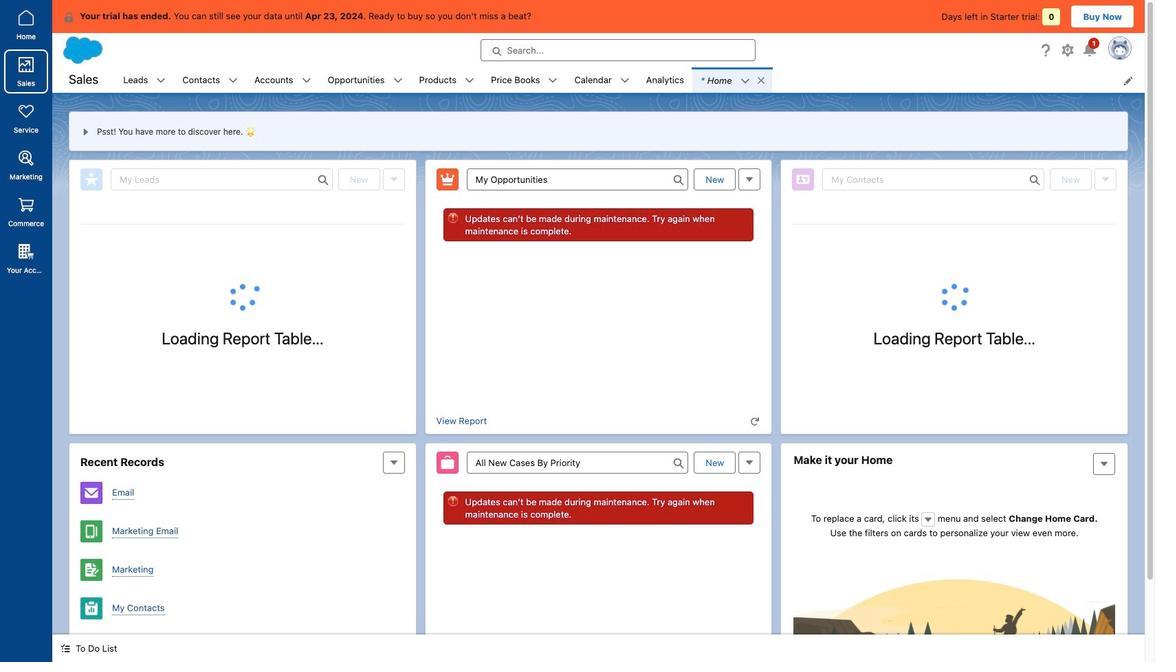 Task type: locate. For each thing, give the bounding box(es) containing it.
5 list item from the left
[[411, 67, 483, 93]]

list
[[115, 67, 1145, 93]]

1 horizontal spatial grid
[[793, 224, 1117, 225]]

report image
[[80, 598, 102, 620]]

0 horizontal spatial grid
[[80, 224, 405, 225]]

text default image
[[228, 76, 238, 86], [465, 76, 475, 86], [548, 76, 558, 86], [620, 76, 630, 86], [740, 76, 750, 86], [751, 417, 760, 426]]

6 list item from the left
[[483, 67, 566, 93]]

error image
[[447, 213, 458, 224]]

8 list item from the left
[[693, 67, 772, 93]]

4 list item from the left
[[320, 67, 411, 93]]

account image
[[80, 636, 102, 658]]

error image
[[447, 496, 458, 507]]

text default image
[[63, 12, 74, 23], [756, 76, 766, 85], [156, 76, 166, 86], [302, 76, 311, 86], [393, 76, 403, 86], [924, 515, 933, 524], [61, 644, 70, 654]]

communication subscription channel type image
[[80, 521, 102, 543]]

engagement channel type image
[[80, 482, 102, 504]]

3 list item from the left
[[246, 67, 320, 93]]

grid
[[80, 224, 405, 225], [793, 224, 1117, 225]]

list item
[[115, 67, 174, 93], [174, 67, 246, 93], [246, 67, 320, 93], [320, 67, 411, 93], [411, 67, 483, 93], [483, 67, 566, 93], [566, 67, 638, 93], [693, 67, 772, 93]]

1 grid from the left
[[80, 224, 405, 225]]



Task type: describe. For each thing, give the bounding box(es) containing it.
Select an Option text field
[[467, 168, 689, 191]]

2 grid from the left
[[793, 224, 1117, 225]]

1 list item from the left
[[115, 67, 174, 93]]

7 list item from the left
[[566, 67, 638, 93]]

Select an Option text field
[[467, 452, 689, 474]]

communication subscription image
[[80, 559, 102, 581]]

2 list item from the left
[[174, 67, 246, 93]]



Task type: vqa. For each thing, say whether or not it's contained in the screenshot.
rightmost Select an Option text box
no



